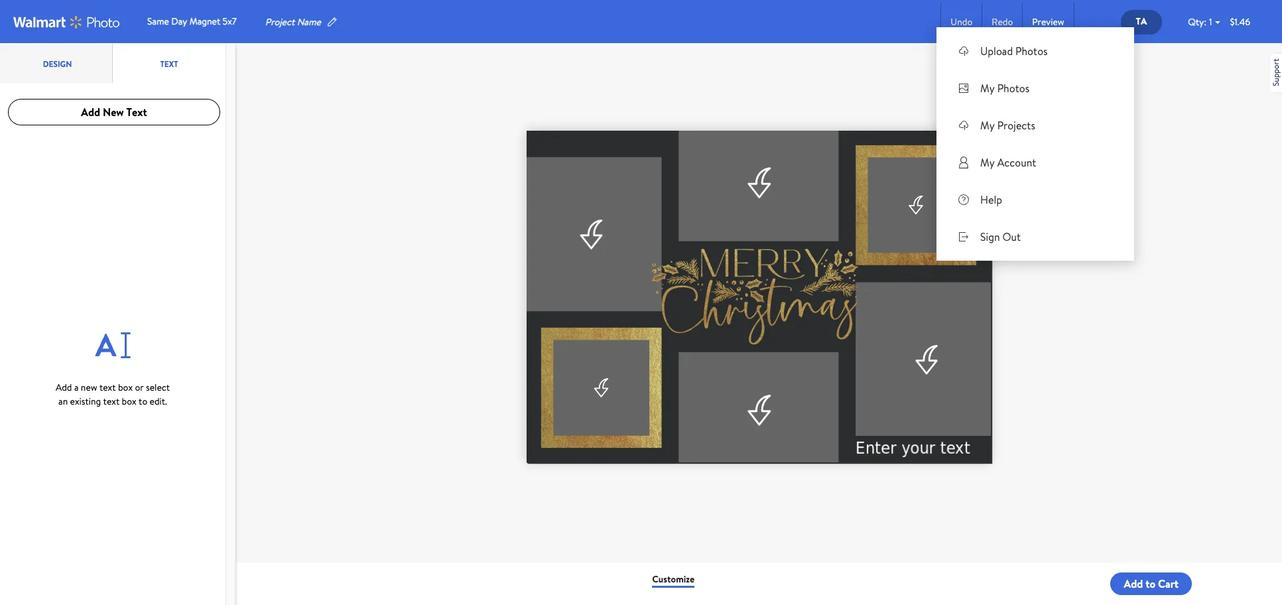 Task type: locate. For each thing, give the bounding box(es) containing it.
1 horizontal spatial to
[[1146, 577, 1156, 591]]

text
[[160, 58, 178, 69], [99, 381, 116, 394], [103, 395, 120, 408]]

my left account
[[981, 155, 995, 170]]

or
[[135, 381, 144, 394]]

to
[[139, 395, 147, 408], [1146, 577, 1156, 591]]

sign out
[[981, 229, 1021, 244]]

0 vertical spatial to
[[139, 395, 147, 408]]

upload
[[981, 43, 1013, 58]]

2 horizontal spatial add
[[1125, 577, 1144, 591]]

add a new text box or select an existing text box to edit.
[[56, 381, 170, 408]]

photos down preview button
[[1016, 43, 1048, 58]]

0 vertical spatial my
[[981, 81, 995, 95]]

photos down upload photos
[[998, 81, 1030, 95]]

1 horizontal spatial add
[[81, 105, 100, 119]]

2 vertical spatial text
[[103, 395, 120, 408]]

add left new
[[81, 105, 100, 119]]

my left projects
[[981, 118, 995, 132]]

5x7
[[223, 14, 237, 28]]

add left cart at right bottom
[[1125, 577, 1144, 591]]

1 vertical spatial photos
[[998, 81, 1030, 95]]

0 vertical spatial text
[[160, 58, 178, 69]]

my projects button
[[937, 107, 1135, 144]]

add
[[81, 105, 100, 119], [56, 381, 72, 394], [1125, 577, 1144, 591]]

preview
[[1033, 15, 1065, 28]]

1 vertical spatial text
[[99, 381, 116, 394]]

2 my from the top
[[981, 118, 995, 132]]

2 vertical spatial add
[[1125, 577, 1144, 591]]

name
[[297, 15, 321, 28]]

to left cart at right bottom
[[1146, 577, 1156, 591]]

my account button
[[937, 144, 1135, 181]]

my inside 'button'
[[981, 155, 995, 170]]

projects
[[998, 118, 1036, 132]]

3 my from the top
[[981, 155, 995, 170]]

2 vertical spatial my
[[981, 155, 995, 170]]

my for my account
[[981, 155, 995, 170]]

magnet
[[190, 14, 220, 28]]

1 vertical spatial add
[[56, 381, 72, 394]]

add for add a new text box or select an existing text box to edit.
[[56, 381, 72, 394]]

add left a on the left of page
[[56, 381, 72, 394]]

0 vertical spatial photos
[[1016, 43, 1048, 58]]

a
[[74, 381, 79, 394]]

text down day
[[160, 58, 178, 69]]

1 vertical spatial to
[[1146, 577, 1156, 591]]

add for add new text
[[81, 105, 100, 119]]

1 vertical spatial my
[[981, 118, 995, 132]]

text right existing
[[103, 395, 120, 408]]

project
[[265, 15, 295, 28]]

my for my photos
[[981, 81, 995, 95]]

qty:
[[1189, 15, 1207, 28]]

add new text
[[81, 105, 147, 119]]

0 horizontal spatial add
[[56, 381, 72, 394]]

sign
[[981, 229, 1000, 244]]

text right new on the left bottom
[[99, 381, 116, 394]]

box
[[118, 381, 133, 394], [122, 395, 137, 408]]

photos
[[1016, 43, 1048, 58], [998, 81, 1030, 95]]

add new text button
[[8, 99, 220, 125]]

tab list
[[0, 43, 226, 83]]

preview button
[[1023, 2, 1075, 42]]

out
[[1003, 229, 1021, 244]]

box down or
[[122, 395, 137, 408]]

add for add to cart
[[1125, 577, 1144, 591]]

add to cart button
[[1111, 573, 1193, 595]]

my down upload
[[981, 81, 995, 95]]

0 horizontal spatial to
[[139, 395, 147, 408]]

1 my from the top
[[981, 81, 995, 95]]

my for my projects
[[981, 118, 995, 132]]

to inside add a new text box or select an existing text box to edit.
[[139, 395, 147, 408]]

to down or
[[139, 395, 147, 408]]

0 vertical spatial add
[[81, 105, 100, 119]]

add inside add a new text box or select an existing text box to edit.
[[56, 381, 72, 394]]

project name button
[[265, 14, 366, 30]]

upload photos button
[[937, 32, 1135, 69]]

my
[[981, 81, 995, 95], [981, 118, 995, 132], [981, 155, 995, 170]]

help button
[[937, 181, 1135, 218]]

box left or
[[118, 381, 133, 394]]

support link
[[1271, 54, 1283, 92]]



Task type: describe. For each thing, give the bounding box(es) containing it.
add to cart
[[1125, 577, 1179, 591]]

text
[[126, 105, 147, 119]]

my photos
[[981, 81, 1030, 95]]

tab list containing design
[[0, 43, 226, 83]]

project name
[[265, 15, 321, 28]]

$1.46
[[1231, 16, 1251, 29]]

new
[[81, 381, 97, 394]]

same
[[147, 14, 169, 28]]

design button
[[0, 43, 113, 83]]

same day magnet 5x7
[[147, 14, 237, 28]]

ta button
[[1121, 10, 1163, 34]]

upload photos
[[981, 43, 1048, 58]]

day
[[171, 14, 187, 28]]

1 vertical spatial box
[[122, 395, 137, 408]]

support
[[1271, 59, 1282, 86]]

text button
[[113, 43, 226, 83]]

edit.
[[150, 395, 167, 408]]

1
[[1210, 15, 1213, 28]]

existing
[[70, 395, 101, 408]]

qty: 1
[[1189, 15, 1213, 28]]

to inside button
[[1146, 577, 1156, 591]]

text inside button
[[160, 58, 178, 69]]

photos for upload photos
[[1016, 43, 1048, 58]]

my projects
[[981, 118, 1036, 132]]

0 vertical spatial box
[[118, 381, 133, 394]]

sign out button
[[937, 218, 1135, 255]]

customize
[[652, 573, 695, 586]]

account
[[998, 155, 1037, 170]]

help
[[981, 192, 1002, 207]]

select
[[146, 381, 170, 394]]

design
[[43, 58, 72, 69]]

my photos button
[[937, 69, 1135, 107]]

total $1.46 element
[[1231, 16, 1251, 29]]

ta
[[1137, 14, 1148, 28]]

new
[[103, 105, 124, 119]]

pencil alt image
[[326, 16, 338, 28]]

an
[[58, 395, 68, 408]]

photos for my photos
[[998, 81, 1030, 95]]

cart
[[1159, 577, 1179, 591]]

my account
[[981, 155, 1037, 170]]



Task type: vqa. For each thing, say whether or not it's contained in the screenshot.
bottom One
no



